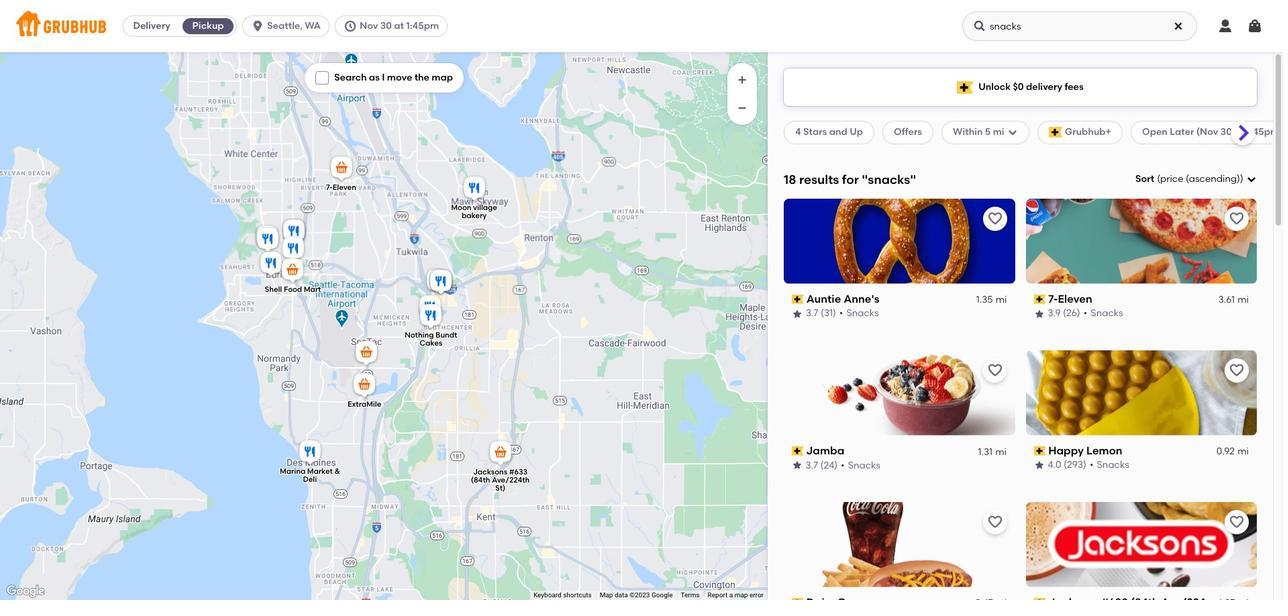 Task type: vqa. For each thing, say whether or not it's contained in the screenshot.
THE "(ASCENDING)"
yes



Task type: describe. For each thing, give the bounding box(es) containing it.
ave/224th
[[492, 476, 530, 485]]

as
[[369, 72, 380, 83]]

(84th
[[471, 476, 490, 485]]

results
[[800, 172, 840, 187]]

auntie
[[807, 293, 842, 305]]

ronnie's market image
[[258, 250, 285, 279]]

grubhub+
[[1066, 126, 1112, 138]]

jamba
[[807, 444, 845, 457]]

delivery button
[[124, 15, 180, 37]]

terms link
[[681, 592, 700, 599]]

1.31 mi
[[979, 446, 1008, 457]]

#633
[[509, 468, 528, 477]]

grubhub plus flag logo image for unlock $0 delivery fees
[[958, 81, 974, 94]]

report a map error link
[[708, 592, 764, 599]]

open later (nov 30 at 1:45pm)
[[1143, 126, 1283, 138]]

unlock $0 delivery fees
[[979, 81, 1084, 93]]

7- inside map region
[[326, 184, 333, 192]]

1 vertical spatial map
[[735, 592, 748, 599]]

stars
[[804, 126, 828, 138]]

deli
[[303, 475, 317, 484]]

• snacks for auntie anne's
[[840, 308, 879, 319]]

dairy queen logo image
[[784, 502, 1016, 587]]

report a map error
[[708, 592, 764, 599]]

the
[[415, 72, 430, 83]]

• for happy lemon
[[1090, 459, 1094, 471]]

later
[[1171, 126, 1195, 138]]

shell food mart image
[[279, 257, 306, 286]]

within
[[954, 126, 983, 138]]

delivery
[[1027, 81, 1063, 93]]

svg image up the unlock
[[974, 19, 987, 33]]

at inside button
[[394, 20, 404, 32]]

subscription pass image for jamba
[[792, 447, 804, 456]]

shortcuts
[[564, 592, 592, 599]]

1 horizontal spatial 7-eleven
[[1049, 293, 1093, 305]]

1:45pm)
[[1247, 126, 1283, 138]]

3.7 (31)
[[806, 308, 837, 319]]

wa
[[305, 20, 321, 32]]

open
[[1143, 126, 1168, 138]]

shell food mart
[[265, 285, 321, 294]]

(293)
[[1064, 459, 1087, 471]]

snacks for auntie anne's
[[847, 308, 879, 319]]

keyboard shortcuts button
[[534, 591, 592, 600]]

seattle, wa
[[267, 20, 321, 32]]

(nov
[[1197, 126, 1219, 138]]

map
[[600, 592, 613, 599]]

(26)
[[1064, 308, 1081, 319]]

snacks for jamba
[[849, 459, 881, 471]]

4.0 (293)
[[1049, 459, 1087, 471]]

7-eleven inside map region
[[326, 184, 356, 192]]

nov
[[360, 20, 378, 32]]

anne's
[[844, 293, 880, 305]]

1 vertical spatial eleven
[[1059, 293, 1093, 305]]

)
[[1241, 173, 1244, 185]]

bundt
[[436, 331, 458, 340]]

pierro bakery image
[[280, 235, 307, 265]]

snacks for happy lemon
[[1098, 459, 1130, 471]]

extramile image
[[351, 371, 378, 401]]

marina market & deli image
[[297, 438, 324, 468]]

auntie anne's
[[807, 293, 880, 305]]

subscription pass image for auntie anne's
[[792, 295, 804, 304]]

mi right 5
[[994, 126, 1005, 138]]

happy lemon image
[[417, 293, 444, 323]]

dairy queen image
[[254, 224, 281, 253]]

google
[[652, 592, 673, 599]]

1:45pm
[[406, 20, 439, 32]]

error
[[750, 592, 764, 599]]

save this restaurant image for 7-eleven
[[1229, 211, 1246, 227]]

offers
[[894, 126, 923, 138]]

marina market & deli
[[280, 467, 340, 484]]

(ascending)
[[1186, 173, 1241, 185]]

1.35 mi
[[977, 294, 1008, 306]]

save this restaurant image for auntie anne's
[[987, 211, 1004, 227]]

18
[[784, 172, 797, 187]]

mi for lemon
[[1238, 446, 1250, 457]]

• snacks for happy lemon
[[1090, 459, 1130, 471]]

i
[[382, 72, 385, 83]]

delivery
[[133, 20, 170, 32]]

save this restaurant button for happy lemon
[[1225, 358, 1250, 383]]

1.35
[[977, 294, 994, 306]]

jacksons #633 (84th ave/224th st)
[[471, 468, 530, 493]]

mi for eleven
[[1238, 294, 1250, 306]]

mi right 1.31
[[996, 446, 1008, 457]]

within 5 mi
[[954, 126, 1005, 138]]

none field containing sort
[[1136, 173, 1258, 186]]

eleven inside map region
[[333, 184, 356, 192]]

minus icon image
[[736, 101, 749, 115]]

a
[[730, 592, 733, 599]]

1 horizontal spatial 30
[[1221, 126, 1233, 138]]

0 vertical spatial subscription pass image
[[1034, 447, 1046, 456]]

sort
[[1136, 173, 1155, 185]]

jamba logo image
[[784, 350, 1016, 436]]

&
[[335, 467, 340, 476]]

mawadda cafe image
[[281, 218, 308, 247]]

auntie anne's logo image
[[784, 199, 1016, 284]]

pickup
[[192, 20, 224, 32]]

moon
[[451, 203, 472, 212]]

(31)
[[821, 308, 837, 319]]

jacksons #633 (84th ave/224th st) logo image
[[1026, 502, 1258, 587]]

market
[[307, 467, 333, 476]]

1.31
[[979, 446, 994, 457]]

search as i move the map
[[334, 72, 453, 83]]

1 vertical spatial at
[[1235, 126, 1245, 138]]

$0
[[1014, 81, 1024, 93]]

3.7 (24)
[[806, 459, 838, 471]]

happy lemon
[[1049, 444, 1123, 457]]

jacksons #633 (84th ave/224th st) image
[[487, 439, 514, 469]]



Task type: locate. For each thing, give the bounding box(es) containing it.
1 vertical spatial 7-
[[1049, 293, 1059, 305]]

snacks for 7-eleven
[[1091, 308, 1124, 319]]

save this restaurant button for 7-eleven
[[1225, 207, 1250, 231]]

0 vertical spatial eleven
[[333, 184, 356, 192]]

nothing bundt cakes image
[[418, 302, 445, 332]]

jamba image
[[424, 267, 451, 297]]

• snacks right "(26)"
[[1084, 308, 1124, 319]]

7 eleven image
[[328, 154, 355, 184]]

svg image right )
[[1247, 174, 1258, 185]]

mi for anne's
[[996, 294, 1008, 306]]

star icon image for 7-eleven
[[1034, 309, 1045, 319]]

subscription pass image right error
[[792, 598, 804, 600]]

at left 1:45pm) on the top right of page
[[1235, 126, 1245, 138]]

keyboard
[[534, 592, 562, 599]]

0 horizontal spatial at
[[394, 20, 404, 32]]

save this restaurant image for 'dairy queen logo'
[[987, 514, 1004, 530]]

star icon image for jamba
[[792, 460, 803, 471]]

3.61 mi
[[1219, 294, 1250, 306]]

unlock
[[979, 81, 1011, 93]]

1 horizontal spatial map
[[735, 592, 748, 599]]

happy
[[1049, 444, 1084, 457]]

for
[[843, 172, 859, 187]]

marina
[[280, 467, 306, 476]]

1 horizontal spatial 7-
[[1049, 293, 1059, 305]]

0 vertical spatial 7-eleven
[[326, 184, 356, 192]]

• for jamba
[[842, 459, 845, 471]]

star icon image left 3.7 (31)
[[792, 309, 803, 319]]

mi right 0.92
[[1238, 446, 1250, 457]]

st)
[[496, 484, 506, 493]]

4
[[796, 126, 802, 138]]

food
[[284, 285, 302, 294]]

0 horizontal spatial map
[[432, 72, 453, 83]]

0 horizontal spatial subscription pass image
[[792, 598, 804, 600]]

save this restaurant image for jamba
[[987, 362, 1004, 378]]

• right (24)
[[842, 459, 845, 471]]

0 horizontal spatial grubhub plus flag logo image
[[958, 81, 974, 94]]

0 horizontal spatial save this restaurant image
[[987, 514, 1004, 530]]

7-eleven
[[326, 184, 356, 192], [1049, 293, 1093, 305]]

map region
[[0, 0, 789, 600]]

star icon image left 4.0
[[1034, 460, 1045, 471]]

subscription pass image left the "happy"
[[1034, 447, 1046, 456]]

• down happy lemon
[[1090, 459, 1094, 471]]

map right the
[[432, 72, 453, 83]]

sort ( price (ascending) )
[[1136, 173, 1244, 185]]

star icon image for auntie anne's
[[792, 309, 803, 319]]

terms
[[681, 592, 700, 599]]

0 horizontal spatial 30
[[381, 20, 392, 32]]

data
[[615, 592, 628, 599]]

subscription pass image
[[792, 295, 804, 304], [1034, 295, 1046, 304], [792, 447, 804, 456], [1034, 598, 1046, 600]]

report
[[708, 592, 728, 599]]

up
[[850, 126, 864, 138]]

3.7 left (24)
[[806, 459, 819, 471]]

save this restaurant button for auntie anne's
[[983, 207, 1008, 231]]

svg image left "seattle,"
[[251, 19, 265, 33]]

map
[[432, 72, 453, 83], [735, 592, 748, 599]]

3.7 for auntie anne's
[[806, 308, 819, 319]]

star icon image left 3.9
[[1034, 309, 1045, 319]]

moon village bakery
[[451, 203, 498, 220]]

svg image left nov
[[344, 19, 357, 33]]

None field
[[1136, 173, 1258, 186]]

1 vertical spatial grubhub plus flag logo image
[[1049, 127, 1063, 138]]

seattle,
[[267, 20, 303, 32]]

fees
[[1065, 81, 1084, 93]]

1 horizontal spatial subscription pass image
[[1034, 447, 1046, 456]]

• snacks right (24)
[[842, 459, 881, 471]]

happy lemon logo image
[[1026, 350, 1258, 436]]

price
[[1161, 173, 1184, 185]]

tacos el hass image
[[254, 226, 281, 255]]

• snacks for jamba
[[842, 459, 881, 471]]

map data ©2023 google
[[600, 592, 673, 599]]

7-
[[326, 184, 333, 192], [1049, 293, 1059, 305]]

seattle, wa button
[[242, 15, 335, 37]]

grubhub plus flag logo image for grubhub+
[[1049, 127, 1063, 138]]

village
[[473, 203, 498, 212]]

• snacks down lemon
[[1090, 459, 1130, 471]]

4.0
[[1049, 459, 1062, 471]]

royce' washington - westfield southcenter mall image
[[428, 268, 455, 297]]

0 horizontal spatial eleven
[[333, 184, 356, 192]]

main navigation navigation
[[0, 0, 1284, 52]]

• snacks for 7-eleven
[[1084, 308, 1124, 319]]

save this restaurant image
[[987, 211, 1004, 227], [1229, 211, 1246, 227], [987, 362, 1004, 378], [1229, 514, 1246, 530]]

1 horizontal spatial at
[[1235, 126, 1245, 138]]

eleven
[[333, 184, 356, 192], [1059, 293, 1093, 305]]

subscription pass image
[[1034, 447, 1046, 456], [792, 598, 804, 600]]

nothing bundt cakes
[[405, 331, 458, 348]]

subscription pass image for 7-eleven
[[1034, 295, 1046, 304]]

0 vertical spatial 30
[[381, 20, 392, 32]]

7-eleven logo image
[[1026, 199, 1258, 284]]

nov 30 at 1:45pm
[[360, 20, 439, 32]]

snacks right "(26)"
[[1091, 308, 1124, 319]]

save this restaurant image for happy lemon logo
[[1229, 362, 1246, 378]]

0 vertical spatial 3.7
[[806, 308, 819, 319]]

0 vertical spatial at
[[394, 20, 404, 32]]

google image
[[3, 583, 48, 600]]

30
[[381, 20, 392, 32], [1221, 126, 1233, 138]]

pickup button
[[180, 15, 236, 37]]

svg image inside seattle, wa button
[[251, 19, 265, 33]]

0 horizontal spatial 7-
[[326, 184, 333, 192]]

• snacks
[[840, 308, 879, 319], [1084, 308, 1124, 319], [842, 459, 881, 471], [1090, 459, 1130, 471]]

star icon image
[[792, 309, 803, 319], [1034, 309, 1045, 319], [792, 460, 803, 471], [1034, 460, 1045, 471]]

"snacks"
[[862, 172, 917, 187]]

18 results for "snacks"
[[784, 172, 917, 187]]

at left 1:45pm at left
[[394, 20, 404, 32]]

keyboard shortcuts
[[534, 592, 592, 599]]

30 inside nov 30 at 1:45pm button
[[381, 20, 392, 32]]

30 right the "(nov"
[[1221, 126, 1233, 138]]

snacks
[[847, 308, 879, 319], [1091, 308, 1124, 319], [849, 459, 881, 471], [1098, 459, 1130, 471]]

5
[[986, 126, 991, 138]]

0.92
[[1217, 446, 1236, 457]]

sea tac marathon image
[[353, 339, 380, 369]]

1 horizontal spatial save this restaurant image
[[1229, 362, 1246, 378]]

shell
[[265, 285, 282, 294]]

mart
[[304, 285, 321, 294]]

at
[[394, 20, 404, 32], [1235, 126, 1245, 138]]

svg image inside field
[[1247, 174, 1258, 185]]

svg image inside nov 30 at 1:45pm button
[[344, 19, 357, 33]]

search
[[334, 72, 367, 83]]

1 horizontal spatial eleven
[[1059, 293, 1093, 305]]

0 vertical spatial map
[[432, 72, 453, 83]]

save this restaurant image
[[1229, 362, 1246, 378], [987, 514, 1004, 530]]

0.92 mi
[[1217, 446, 1250, 457]]

1 vertical spatial 7-eleven
[[1049, 293, 1093, 305]]

• snacks down anne's
[[840, 308, 879, 319]]

extramile
[[348, 400, 382, 409]]

grubhub plus flag logo image
[[958, 81, 974, 94], [1049, 127, 1063, 138]]

grubhub plus flag logo image left the 'grubhub+'
[[1049, 127, 1063, 138]]

mi right "3.61"
[[1238, 294, 1250, 306]]

3.9 (26)
[[1049, 308, 1081, 319]]

2 3.7 from the top
[[806, 459, 819, 471]]

• right (31)
[[840, 308, 844, 319]]

0 vertical spatial grubhub plus flag logo image
[[958, 81, 974, 94]]

svg image
[[1218, 18, 1234, 34], [1248, 18, 1264, 34], [1174, 21, 1185, 32], [318, 74, 326, 82], [1008, 127, 1018, 138]]

3.7 for jamba
[[806, 459, 819, 471]]

(
[[1158, 173, 1161, 185]]

star icon image left 3.7 (24) at the bottom right of the page
[[792, 460, 803, 471]]

auntie anne's image
[[428, 268, 455, 297]]

3.61
[[1219, 294, 1236, 306]]

plus icon image
[[736, 73, 749, 87]]

moon village bakery image
[[461, 175, 488, 204]]

star icon image for happy lemon
[[1034, 460, 1045, 471]]

1 horizontal spatial grubhub plus flag logo image
[[1049, 127, 1063, 138]]

3.9
[[1049, 308, 1061, 319]]

0 vertical spatial 7-
[[326, 184, 333, 192]]

save this restaurant button for jamba
[[983, 358, 1008, 383]]

map right a
[[735, 592, 748, 599]]

move
[[387, 72, 412, 83]]

mi right 1.35
[[996, 294, 1008, 306]]

3.7 left (31)
[[806, 308, 819, 319]]

1 vertical spatial 30
[[1221, 126, 1233, 138]]

1 3.7 from the top
[[806, 308, 819, 319]]

Search for food, convenience, alcohol... search field
[[963, 11, 1198, 41]]

antojitos michalisco 1st ave image
[[281, 218, 308, 247]]

0 vertical spatial save this restaurant image
[[1229, 362, 1246, 378]]

1 vertical spatial save this restaurant image
[[987, 514, 1004, 530]]

1 vertical spatial 3.7
[[806, 459, 819, 471]]

• for auntie anne's
[[840, 308, 844, 319]]

snacks right (24)
[[849, 459, 881, 471]]

and
[[830, 126, 848, 138]]

• right "(26)"
[[1084, 308, 1088, 319]]

1 vertical spatial subscription pass image
[[792, 598, 804, 600]]

mi
[[994, 126, 1005, 138], [996, 294, 1008, 306], [1238, 294, 1250, 306], [996, 446, 1008, 457], [1238, 446, 1250, 457]]

bakery
[[462, 211, 487, 220]]

save this restaurant button
[[983, 207, 1008, 231], [1225, 207, 1250, 231], [983, 358, 1008, 383], [1225, 358, 1250, 383], [983, 510, 1008, 534], [1225, 510, 1250, 534]]

0 horizontal spatial 7-eleven
[[326, 184, 356, 192]]

• for 7-eleven
[[1084, 308, 1088, 319]]

nov 30 at 1:45pm button
[[335, 15, 453, 37]]

snacks down lemon
[[1098, 459, 1130, 471]]

svg image
[[251, 19, 265, 33], [344, 19, 357, 33], [974, 19, 987, 33], [1247, 174, 1258, 185]]

snacks down anne's
[[847, 308, 879, 319]]

©2023
[[630, 592, 650, 599]]

nothing
[[405, 331, 434, 340]]

4 stars and up
[[796, 126, 864, 138]]

grubhub plus flag logo image left the unlock
[[958, 81, 974, 94]]

jacksons
[[473, 468, 508, 477]]

30 right nov
[[381, 20, 392, 32]]



